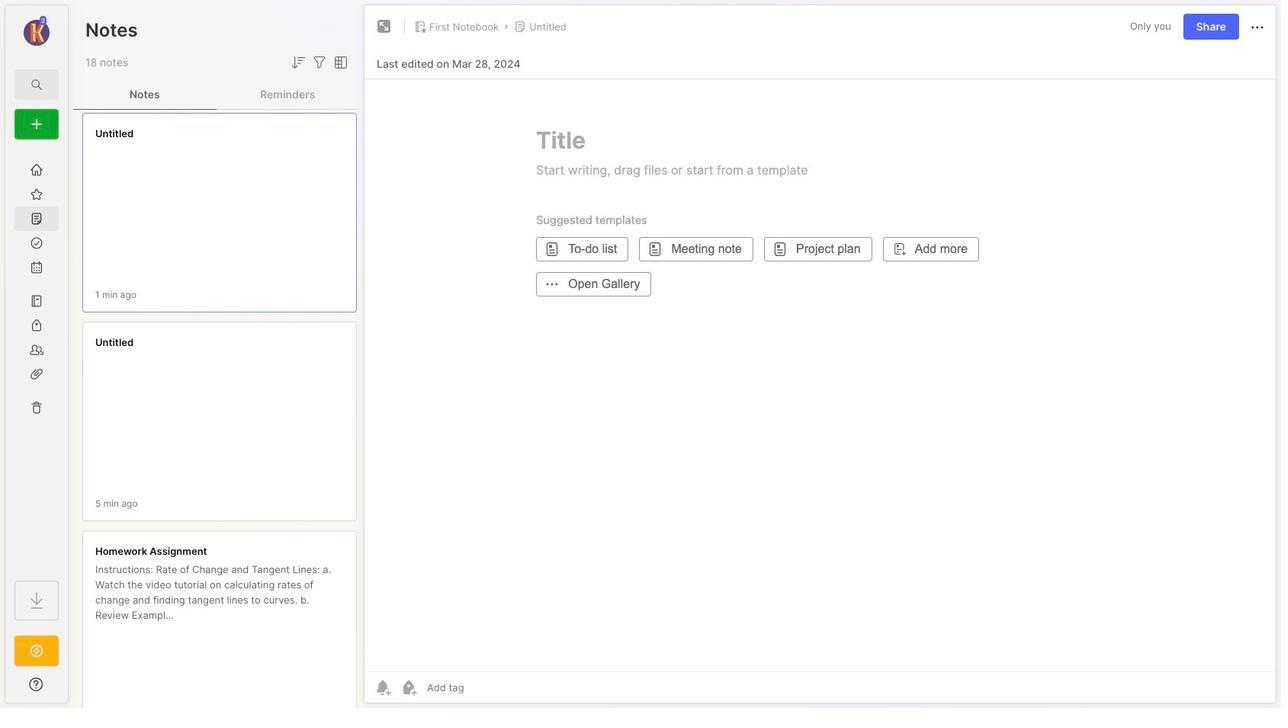 Task type: describe. For each thing, give the bounding box(es) containing it.
upgrade image
[[27, 642, 46, 661]]

main element
[[0, 0, 73, 709]]

Add tag field
[[426, 681, 541, 695]]

edit search image
[[27, 76, 46, 94]]

Note Editor text field
[[365, 79, 1276, 672]]

note window element
[[364, 5, 1277, 704]]

click to expand image
[[67, 680, 78, 699]]

View options field
[[329, 53, 350, 72]]



Task type: locate. For each thing, give the bounding box(es) containing it.
Add filters field
[[310, 53, 329, 72]]

add tag image
[[400, 679, 418, 697]]

tab list
[[73, 79, 359, 110]]

Account field
[[5, 14, 68, 48]]

More actions field
[[1249, 17, 1267, 36]]

tree
[[5, 149, 68, 567]]

Sort options field
[[289, 53, 307, 72]]

tree inside main element
[[5, 149, 68, 567]]

expand note image
[[375, 18, 394, 36]]

add a reminder image
[[374, 679, 392, 697]]

home image
[[29, 162, 44, 178]]

more actions image
[[1249, 18, 1267, 36]]

WHAT'S NEW field
[[5, 673, 68, 697]]

add filters image
[[310, 53, 329, 72]]



Task type: vqa. For each thing, say whether or not it's contained in the screenshot.
Edit search icon
yes



